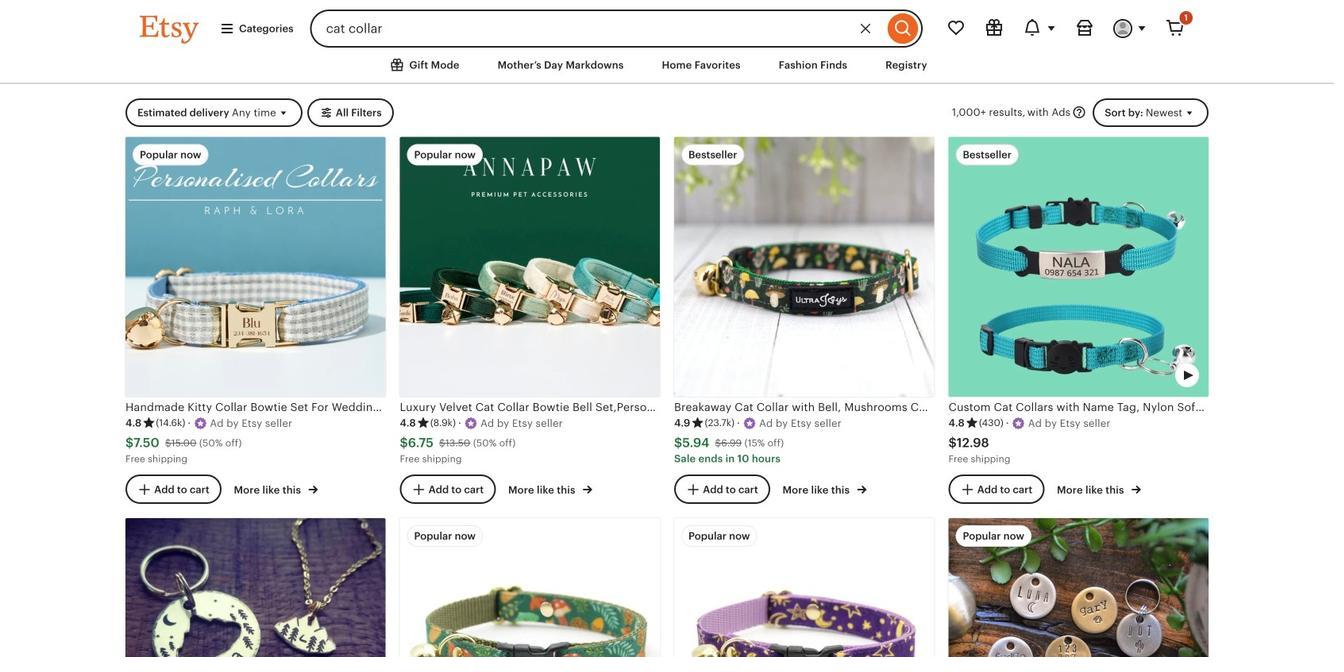 Task type: vqa. For each thing, say whether or not it's contained in the screenshot.
the breakaway cat collar with bell, mushrooms cat collar breakaway, small pet collar green -mystery fantasy fall autumn | cat, kitten, small dog image
yes



Task type: locate. For each thing, give the bounding box(es) containing it.
menu bar
[[0, 0, 1335, 84], [111, 48, 1223, 84]]

None search field
[[310, 10, 923, 48]]

banner
[[111, 0, 1223, 48]]

4.9 star rating with 23.7k reviews image
[[674, 416, 735, 431]]

custom cat collars with name tag, nylon soft adjustable personalized cat collar with bell, quick release kitten collar, cat gift image
[[949, 137, 1209, 397]]

product video element for cat tag, cat id tag, small pet tag, cat name tag, microchipped tag, personalized pet tag, stamped pet tag, stamped tag,cat pendant,cat charm image
[[949, 519, 1209, 658]]

product video element for 'cat collar - "moonlight - purple" - moon & stars cat collar / breakaway or non-breakaway / magic, zodiac, night, mystical / cat + small dog' image
[[674, 519, 935, 658]]

matchy matchy set - mountains. personalised, engraved boho matching owner/pet jewellery. dog/cat id tag & mountain charm set image
[[126, 519, 386, 658]]

product video element
[[949, 137, 1209, 397], [126, 519, 386, 658], [674, 519, 935, 658], [949, 519, 1209, 658]]

product video element for custom cat collars with name tag, nylon soft adjustable personalized cat collar with bell, quick release kitten collar, cat gift image
[[949, 137, 1209, 397]]

4.8 star rating with 14.6k reviews image
[[126, 416, 185, 431]]

handmade kitty collar bowtie set for wedding gifts,customized cat collar leash set,luxurious puppy collar bowtie set for birthday gifts image
[[126, 137, 386, 397]]



Task type: describe. For each thing, give the bounding box(es) containing it.
product video element for matchy matchy set - mountains. personalised, engraved boho matching owner/pet jewellery. dog/cat id tag & mountain charm set image
[[126, 519, 386, 658]]

cat collar - "moonlight - purple" - moon & stars cat collar / breakaway or non-breakaway / magic, zodiac, night, mystical / cat + small dog image
[[674, 519, 935, 658]]

4.8 star rating with 8.9k reviews image
[[400, 416, 456, 431]]

Search for anything text field
[[310, 10, 884, 48]]

luxury velvet cat collar bowtie bell set,personalized kitten collar leash set,customized puppy collar bowtie for christmas gifts image
[[400, 137, 660, 397]]

4.8 star rating with 430 reviews image
[[949, 416, 1004, 431]]

breakaway cat collar with bell, mushrooms cat collar breakaway, small pet collar green -mystery fantasy fall autumn | cat, kitten, small dog image
[[674, 137, 935, 397]]

cat tag, cat id tag, small pet tag, cat name tag, microchipped tag, personalized pet tag, stamped pet tag, stamped tag,cat pendant,cat charm image
[[949, 519, 1209, 658]]

cat collar - "forest fantasy" - green cat collar / breakaway + non-breakaway / gift for cat mom / nature,mushrooms,toadstools / cat + kitten image
[[400, 519, 660, 658]]



